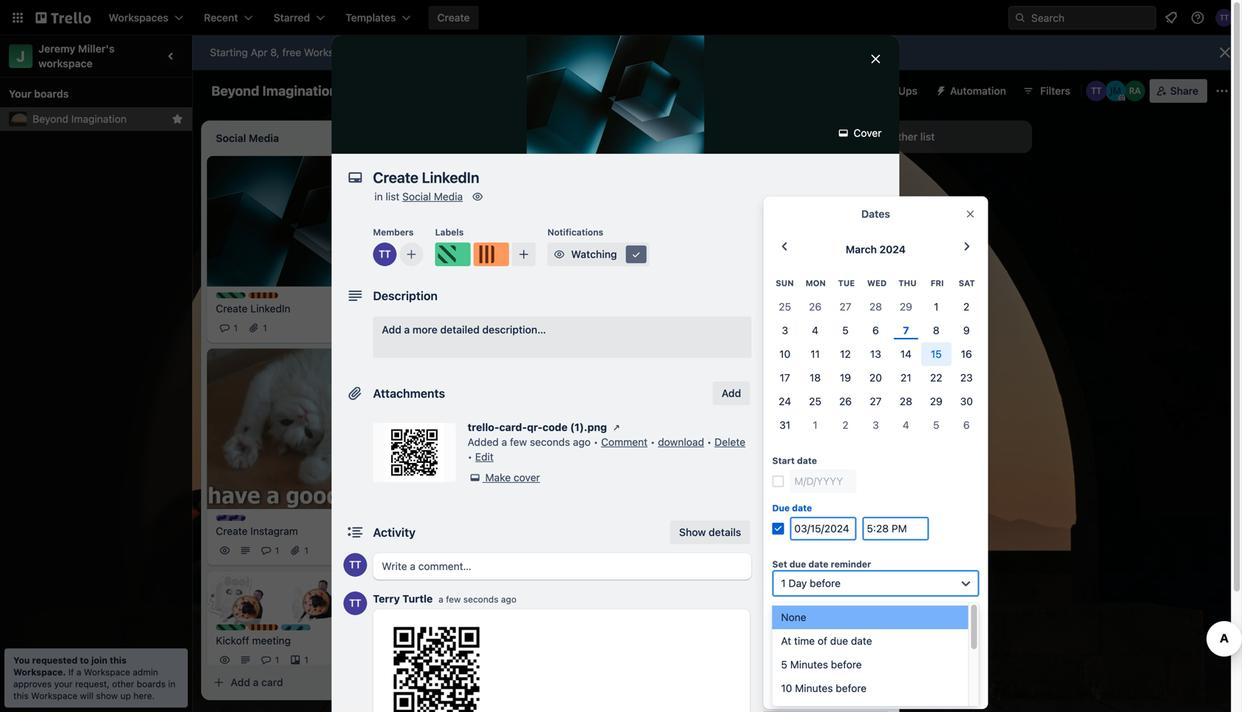 Task type: vqa. For each thing, say whether or not it's contained in the screenshot.
Close board link
no



Task type: locate. For each thing, give the bounding box(es) containing it.
to right limited
[[433, 46, 443, 58]]

labels down 'social media' link at top
[[435, 227, 464, 237]]

jeremy miller's workspace
[[38, 43, 117, 70]]

workspace down join
[[84, 667, 130, 678]]

search image
[[1015, 12, 1027, 24]]

6 for leftmost "6" 'button'
[[873, 324, 879, 336]]

sm image inside move link
[[768, 627, 783, 642]]

0 horizontal spatial 5
[[782, 659, 788, 671]]

this up at time of due date
[[831, 619, 849, 631]]

add a card button down kickoff meeting link
[[207, 671, 370, 695]]

a down the kickoff meeting
[[253, 676, 259, 689]]

sm image inside automation button
[[930, 79, 951, 100]]

trello card qr code\_\(1\).png image
[[382, 615, 492, 712]]

share button
[[1150, 79, 1208, 103]]

terry turtle (terryturtle) image
[[1086, 81, 1107, 101], [365, 319, 382, 337], [541, 346, 559, 364], [344, 542, 362, 559], [365, 651, 382, 669]]

color: orange, title: none image up meeting
[[249, 625, 278, 631]]

14 button
[[891, 342, 922, 366]]

0 vertical spatial jeremy miller (jeremymiller198) image
[[1106, 81, 1126, 101]]

media
[[434, 190, 463, 203], [820, 540, 849, 552]]

beyond inside board name text box
[[212, 83, 259, 99]]

10 for 10 'button'
[[780, 348, 791, 360]]

add button button
[[764, 564, 888, 587]]

automation down "due date"
[[764, 517, 814, 527]]

sm image inside copy link
[[768, 657, 783, 672]]

7
[[903, 324, 910, 336]]

a few seconds ago link
[[439, 594, 517, 605]]

color: orange, title: none image
[[249, 293, 278, 299]]

4
[[812, 324, 819, 336], [903, 419, 910, 431]]

29 button
[[891, 295, 922, 319], [922, 390, 952, 413]]

list inside button
[[921, 131, 935, 143]]

power- up "start"
[[764, 428, 795, 439]]

1 horizontal spatial add a card
[[441, 445, 493, 457]]

add inside button
[[787, 569, 807, 581]]

1 horizontal spatial in
[[375, 190, 383, 203]]

imagination down your boards with 1 items element
[[71, 113, 127, 125]]

sm image for cover link
[[836, 126, 851, 141]]

1 vertical spatial beyond imagination
[[33, 113, 127, 125]]

1 button down custom fields
[[801, 413, 831, 437]]

10 inside 10 'button'
[[780, 348, 791, 360]]

2 horizontal spatial this
[[831, 619, 849, 631]]

in list social media
[[375, 190, 463, 203]]

5 button down 22 button
[[922, 413, 952, 437]]

0 horizontal spatial automation
[[764, 517, 814, 527]]

11
[[811, 348, 820, 360]]

1 horizontal spatial imagination
[[262, 83, 338, 99]]

back to home image
[[36, 6, 91, 30]]

25 button down 18
[[801, 390, 831, 413]]

card down meeting
[[261, 676, 283, 689]]

2 vertical spatial before
[[836, 682, 867, 694]]

to inside you requested to join this workspace.
[[80, 655, 89, 666]]

edit card image
[[369, 163, 381, 175]]

0 horizontal spatial make
[[485, 472, 511, 484]]

reminder
[[831, 559, 872, 569]]

create instagram
[[216, 525, 298, 537]]

1 horizontal spatial 5
[[843, 324, 849, 336]]

this
[[831, 619, 849, 631], [110, 655, 127, 666], [13, 691, 29, 701]]

start date
[[773, 456, 817, 466]]

0 vertical spatial 5 button
[[831, 319, 861, 342]]

will up move link
[[826, 604, 842, 616]]

0 horizontal spatial 5 button
[[831, 319, 861, 342]]

this right join
[[110, 655, 127, 666]]

color: green, title: none image
[[435, 243, 471, 266], [216, 625, 246, 631]]

due up copy link
[[831, 635, 849, 647]]

make down edit link in the bottom left of the page
[[485, 472, 511, 484]]

power- inside button
[[864, 85, 899, 97]]

show menu image
[[1215, 84, 1230, 98]]

sm image
[[836, 126, 851, 141], [768, 241, 783, 256], [552, 247, 567, 262], [629, 247, 644, 262], [768, 271, 783, 286], [610, 420, 624, 435], [468, 470, 483, 485], [768, 657, 783, 672]]

0 vertical spatial members
[[373, 227, 414, 237]]

sm image right 'social media' link at top
[[471, 189, 485, 204]]

2 for the rightmost 2 "button"
[[964, 301, 970, 313]]

0 vertical spatial 4
[[812, 324, 819, 336]]

sm image for watching button in the top of the page
[[552, 247, 567, 262]]

make for make cover
[[485, 472, 511, 484]]

2 vertical spatial create
[[216, 525, 248, 537]]

board
[[527, 85, 555, 97]]

color: sky, title: "sparkling" element
[[281, 625, 336, 636]]

social media button
[[764, 534, 888, 558]]

sm image inside cover link
[[836, 126, 851, 141]]

color: green, title: none image up kickoff
[[216, 625, 246, 631]]

14
[[901, 348, 912, 360]]

sm image for automation
[[930, 79, 951, 100]]

will inside the reminders will be sent to all members and watchers of this card.
[[826, 604, 842, 616]]

29 down thu
[[900, 301, 913, 313]]

0 horizontal spatial workspace
[[31, 691, 78, 701]]

ups up m/d/yyyy text box
[[844, 479, 864, 491]]

sm image
[[930, 79, 951, 100], [471, 189, 485, 204], [768, 627, 783, 642], [768, 686, 783, 701]]

description…
[[483, 324, 546, 336]]

0 horizontal spatial imagination
[[71, 113, 127, 125]]

2 button up 9
[[952, 295, 982, 319]]

1 down custom fields
[[813, 419, 818, 431]]

sparkling
[[296, 625, 336, 636]]

1 horizontal spatial create from template… image
[[799, 401, 811, 413]]

0 vertical spatial minutes
[[791, 659, 829, 671]]

will right workspaces
[[365, 46, 381, 58]]

imagination
[[262, 83, 338, 99], [71, 113, 127, 125]]

/
[[660, 314, 662, 324]]

dates up the "11" at the right
[[787, 331, 816, 343]]

create inside 'link'
[[216, 303, 248, 315]]

1 down meeting
[[275, 655, 279, 665]]

power- up cover
[[864, 85, 899, 97]]

this inside the reminders will be sent to all members and watchers of this card.
[[831, 619, 849, 631]]

checklist button
[[764, 296, 888, 320]]

5 button up the 12
[[831, 319, 861, 342]]

1 horizontal spatial ups
[[844, 479, 864, 491]]

0 vertical spatial 5
[[843, 324, 849, 336]]

in inside if a workspace admin approves your request, other boards in this workspace will show up here.
[[168, 679, 176, 689]]

show
[[680, 526, 706, 539]]

26 down mon
[[809, 301, 822, 313]]

1 horizontal spatial be
[[844, 604, 856, 616]]

tue
[[839, 278, 855, 288]]

2 vertical spatial card
[[261, 676, 283, 689]]

collaborators.
[[459, 46, 525, 58]]

a inside if a workspace admin approves your request, other boards in this workspace will show up here.
[[76, 667, 81, 678]]

2 vertical spatial will
[[80, 691, 94, 701]]

boards right your at left
[[34, 88, 69, 100]]

members inside members link
[[787, 242, 833, 254]]

0 horizontal spatial list
[[386, 190, 400, 203]]

2 for leftmost 2 "button"
[[843, 419, 849, 431]]

terry turtle (terryturtle) image left the 'add members to card' image
[[373, 243, 397, 266]]

0 horizontal spatial jeremy miller (jeremymiller198) image
[[365, 542, 382, 559]]

social up set due date reminder
[[787, 540, 817, 552]]

color: orange, title: none image
[[474, 243, 509, 266], [249, 625, 278, 631]]

sm image down last month icon
[[768, 271, 783, 286]]

create for create
[[438, 11, 470, 24]]

26 button
[[801, 295, 831, 319], [831, 390, 861, 413]]

1 vertical spatial labels
[[787, 272, 819, 284]]

make cover link
[[468, 470, 540, 485]]

1 horizontal spatial color: orange, title: none image
[[474, 243, 509, 266]]

3 down 20 button
[[873, 419, 879, 431]]

terry turtle (terryturtle) image
[[1216, 9, 1234, 27], [373, 243, 397, 266], [344, 553, 367, 577], [344, 592, 367, 615]]

make inside make cover link
[[485, 472, 511, 484]]

0 horizontal spatial 3 button
[[770, 319, 801, 342]]

26
[[809, 301, 822, 313], [840, 395, 852, 407]]

make inside make template link
[[787, 688, 814, 700]]

28 button down wed
[[861, 295, 891, 319]]

sm image left make template
[[768, 686, 783, 701]]

1 horizontal spatial 3
[[782, 324, 789, 336]]

0 horizontal spatial labels
[[435, 227, 464, 237]]

starting
[[210, 46, 248, 58]]

0 horizontal spatial 2
[[843, 419, 849, 431]]

0 horizontal spatial be
[[384, 46, 396, 58]]

0 vertical spatial 25
[[779, 301, 792, 313]]

power- down jotform
[[810, 479, 844, 491]]

0 vertical spatial workspace
[[84, 667, 130, 678]]

of up at time of due date
[[819, 619, 829, 631]]

1 vertical spatial 29 button
[[922, 390, 952, 413]]

sm image inside make template link
[[768, 686, 783, 701]]

media inside button
[[820, 540, 849, 552]]

dates up march 2024
[[862, 208, 891, 220]]

button
[[810, 569, 842, 581]]

1 horizontal spatial list
[[921, 131, 935, 143]]

jeremy miller (jeremymiller198) image down activity
[[365, 542, 382, 559]]

2 button down "fields"
[[831, 413, 861, 437]]

Add time text field
[[863, 517, 929, 541]]

5 up the 12
[[843, 324, 849, 336]]

sm image inside members link
[[768, 241, 783, 256]]

add a more detailed description… link
[[373, 317, 752, 358]]

27 button down the 20
[[861, 390, 891, 413]]

25 for the bottommost 25 button
[[809, 395, 822, 407]]

6 for right "6" 'button'
[[964, 419, 970, 431]]

sm image inside labels link
[[768, 271, 783, 286]]

next month image
[[959, 238, 976, 256]]

power-
[[864, 85, 899, 97], [764, 428, 795, 439], [810, 479, 844, 491]]

1 vertical spatial be
[[844, 604, 856, 616]]

more left detailed
[[413, 324, 438, 336]]

0 vertical spatial before
[[810, 577, 841, 589]]

color: purple, title: none image
[[216, 515, 246, 521]]

1 day before
[[782, 577, 841, 589]]

sm image for move
[[768, 627, 783, 642]]

starting apr 8, free workspaces will be limited to 10 collaborators. learn more about collaborator limits
[[210, 46, 700, 58]]

ups right the 31
[[795, 428, 812, 439]]

0 notifications image
[[1163, 9, 1181, 27]]

watchers
[[773, 619, 816, 631]]

18 button
[[801, 366, 831, 390]]

in right other
[[168, 679, 176, 689]]

minutes for 10
[[795, 682, 833, 694]]

workspace
[[84, 667, 130, 678], [31, 691, 78, 701]]

automation
[[951, 85, 1007, 97], [764, 517, 814, 527]]

25
[[779, 301, 792, 313], [809, 395, 822, 407]]

this inside if a workspace admin approves your request, other boards in this workspace will show up here.
[[13, 691, 29, 701]]

M/D/YYYY text field
[[790, 517, 857, 541]]

1 vertical spatial 4 button
[[891, 413, 922, 437]]

watching
[[571, 248, 617, 260]]

0 horizontal spatial power-
[[764, 428, 795, 439]]

sm image down notifications on the left top
[[552, 247, 567, 262]]

1 horizontal spatial this
[[110, 655, 127, 666]]

list right another
[[921, 131, 935, 143]]

0 horizontal spatial media
[[434, 190, 463, 203]]

this for workspace
[[13, 691, 29, 701]]

mon
[[806, 278, 826, 288]]

before for 5 minutes before
[[831, 659, 862, 671]]

be left limited
[[384, 46, 396, 58]]

17
[[780, 372, 791, 384]]

26 down 19 button
[[840, 395, 852, 407]]

0 horizontal spatial ups
[[795, 428, 812, 439]]

6 button up the 13 at the right
[[861, 319, 891, 342]]

cover
[[514, 472, 540, 484]]

27 button
[[831, 295, 861, 319], [861, 390, 891, 413]]

you requested to join this workspace.
[[13, 655, 127, 678]]

29 button up 7
[[891, 295, 922, 319]]

compliment the chef link
[[426, 287, 598, 301]]

2 horizontal spatial 6
[[964, 419, 970, 431]]

4 button up the "11" at the right
[[801, 319, 831, 342]]

0 vertical spatial automation
[[951, 85, 1007, 97]]

3 up 10 'button'
[[782, 324, 789, 336]]

6 up the 13 at the right
[[873, 324, 879, 336]]

template
[[816, 688, 859, 700]]

jeremy miller (jeremymiller198) image for terry turtle (terryturtle) icon underneath create instagram link
[[365, 542, 382, 559]]

2 vertical spatial 10
[[782, 682, 793, 694]]

1 vertical spatial 2 button
[[831, 413, 861, 437]]

21 button
[[891, 366, 922, 390]]

1 horizontal spatial media
[[820, 540, 849, 552]]

1 horizontal spatial jeremy miller (jeremymiller198) image
[[1106, 81, 1126, 101]]

a right if
[[76, 667, 81, 678]]

copy link
[[764, 652, 888, 676]]

0 horizontal spatial card
[[261, 676, 283, 689]]

None text field
[[366, 164, 854, 191]]

10 down the copy
[[782, 682, 793, 694]]

time
[[795, 635, 815, 647]]

show
[[96, 691, 118, 701]]

create for create linkedin
[[216, 303, 248, 315]]

1 horizontal spatial 1 button
[[922, 295, 952, 319]]

create up starting apr 8, free workspaces will be limited to 10 collaborators. learn more about collaborator limits at top
[[438, 11, 470, 24]]

1 vertical spatial members
[[787, 242, 833, 254]]

j
[[17, 47, 25, 65]]

seconds right the turtle
[[464, 594, 499, 605]]

0 vertical spatial create
[[438, 11, 470, 24]]

19
[[840, 372, 852, 384]]

0 vertical spatial 10
[[446, 46, 457, 58]]

1 button up 8
[[922, 295, 952, 319]]

beyond imagination inside board name text box
[[212, 83, 338, 99]]

ruby anderson (rubyanderson7) image
[[583, 346, 601, 364]]

your boards with 1 items element
[[9, 85, 176, 103]]

0 horizontal spatial 6 button
[[861, 319, 891, 342]]

of right the time
[[818, 635, 828, 647]]

the
[[487, 288, 502, 300]]

if a workspace admin approves your request, other boards in this workspace will show up here.
[[13, 667, 176, 701]]

beyond
[[212, 83, 259, 99], [33, 113, 68, 125]]

sm image up add another list button
[[930, 79, 951, 100]]

0 horizontal spatial beyond
[[33, 113, 68, 125]]

add
[[858, 131, 878, 143], [764, 221, 781, 232], [382, 324, 402, 336], [722, 387, 742, 399], [441, 445, 460, 457], [787, 479, 807, 491], [787, 569, 807, 581], [231, 676, 250, 689]]

1 vertical spatial 29
[[930, 395, 943, 407]]

1 horizontal spatial 4
[[903, 419, 910, 431]]

0 horizontal spatial will
[[80, 691, 94, 701]]

1 horizontal spatial beyond
[[212, 83, 259, 99]]

0 horizontal spatial members
[[373, 227, 414, 237]]

color: bold red, title: "thoughts" element
[[426, 381, 482, 392]]

membership
[[636, 347, 696, 359]]

1 vertical spatial 25 button
[[801, 390, 831, 413]]

0 horizontal spatial more
[[413, 324, 438, 336]]

25 down sun
[[779, 301, 792, 313]]

10 for 10 minutes before
[[782, 682, 793, 694]]

0 vertical spatial add a card button
[[417, 439, 580, 463]]

show details link
[[671, 521, 750, 544]]

1 horizontal spatial will
[[365, 46, 381, 58]]

27 button down tue
[[831, 295, 861, 319]]

here.
[[133, 691, 155, 701]]

sm image for make cover link
[[468, 470, 483, 485]]

miller's
[[78, 43, 115, 55]]

1 horizontal spatial boards
[[137, 679, 166, 689]]

1 vertical spatial create
[[216, 303, 248, 315]]

1 vertical spatial power-
[[764, 428, 795, 439]]

0 vertical spatial media
[[434, 190, 463, 203]]

0 vertical spatial 27
[[840, 301, 852, 313]]

due
[[790, 559, 807, 569], [831, 635, 849, 647]]

filters
[[1041, 85, 1071, 97]]

a down the description
[[404, 324, 410, 336]]

jeremy miller (jeremymiller198) image
[[1106, 81, 1126, 101], [365, 542, 382, 559]]

primary element
[[0, 0, 1243, 36]]

1 vertical spatial 10
[[780, 348, 791, 360]]

add a card button up make cover link
[[417, 439, 580, 463]]

be left "sent"
[[844, 604, 856, 616]]

16
[[961, 348, 973, 360]]

ago inside terry turtle a few seconds ago
[[501, 594, 517, 605]]

sm image for labels link
[[768, 271, 783, 286]]

create down color: purple, title: none icon
[[216, 525, 248, 537]]

12
[[841, 348, 851, 360]]

power-ups up add another list
[[864, 85, 918, 97]]

28 button
[[861, 295, 891, 319], [891, 390, 922, 413]]

download
[[658, 436, 705, 448]]

create inside button
[[438, 11, 470, 24]]

2023
[[498, 308, 520, 318]]

create from template… image down (1).png
[[589, 445, 601, 457]]

few down card-
[[510, 436, 527, 448]]

sm image for make template
[[768, 686, 783, 701]]

automation button
[[930, 79, 1016, 103]]

your
[[9, 88, 31, 100]]

30
[[961, 395, 973, 407]]

beyond imagination down your boards with 1 items element
[[33, 113, 127, 125]]

create from template… image right 24
[[799, 401, 811, 413]]

3 right 0
[[662, 314, 668, 324]]

4 button
[[801, 319, 831, 342], [891, 413, 922, 437]]

1 vertical spatial 27
[[870, 395, 882, 407]]

6 button
[[861, 319, 891, 342], [952, 413, 982, 437]]

create from template… image
[[799, 401, 811, 413], [589, 445, 601, 457]]

workspace down your
[[31, 691, 78, 701]]

create for create instagram
[[216, 525, 248, 537]]

6 button down 30 at the bottom of the page
[[952, 413, 982, 437]]

1 horizontal spatial ago
[[573, 436, 591, 448]]

detailed
[[440, 324, 480, 336]]

to left join
[[80, 655, 89, 666]]

1 vertical spatial seconds
[[464, 594, 499, 605]]

Dec 31, 2023 checkbox
[[447, 304, 524, 322]]

card up members link
[[795, 221, 814, 232]]

3 button down 20 button
[[861, 413, 891, 437]]

5 down 22 button
[[934, 419, 940, 431]]

1 vertical spatial 5 button
[[922, 413, 952, 437]]

automation inside button
[[951, 85, 1007, 97]]

add members to card image
[[406, 247, 418, 262]]

open information menu image
[[1191, 10, 1206, 25]]

create linkedin link
[[216, 302, 379, 316]]

27 down tue
[[840, 301, 852, 313]]

1 horizontal spatial labels
[[787, 272, 819, 284]]

list left 'social media' link at top
[[386, 190, 400, 203]]

1 vertical spatial media
[[820, 540, 849, 552]]

0 horizontal spatial due
[[790, 559, 807, 569]]

29 button down 22
[[922, 390, 952, 413]]

29 down 22 button
[[930, 395, 943, 407]]

1 down 'compliment'
[[444, 329, 448, 339]]

filters button
[[1019, 79, 1075, 103]]

social up the 'add members to card' image
[[403, 190, 431, 203]]

your boards
[[9, 88, 69, 100]]

9 button
[[952, 319, 982, 342]]

of
[[819, 619, 829, 631], [818, 635, 828, 647]]

0 horizontal spatial ago
[[501, 594, 517, 605]]

jeremy miller (jeremymiller198) image
[[562, 346, 580, 364]]

collaborator
[[615, 46, 672, 58]]



Task type: describe. For each thing, give the bounding box(es) containing it.
due
[[773, 503, 790, 513]]

0 vertical spatial more
[[557, 46, 582, 58]]

members link
[[764, 237, 888, 260]]

a inside terry turtle a few seconds ago
[[439, 594, 444, 605]]

a left edit link in the bottom left of the page
[[463, 445, 469, 457]]

sm image right watching
[[629, 247, 644, 262]]

requested
[[32, 655, 78, 666]]

add button
[[713, 382, 750, 405]]

details
[[709, 526, 742, 539]]

1 horizontal spatial 5 button
[[922, 413, 952, 437]]

1 vertical spatial list
[[386, 190, 400, 203]]

8 button
[[922, 319, 952, 342]]

attachment
[[787, 361, 844, 373]]

cover link
[[832, 121, 891, 145]]

1 vertical spatial card
[[472, 445, 493, 457]]

Write a comment text field
[[373, 553, 752, 580]]

24 button
[[770, 390, 801, 413]]

sm image up comment
[[610, 420, 624, 435]]

16 button
[[952, 342, 982, 366]]

0 horizontal spatial 27
[[840, 301, 852, 313]]

this inside you requested to join this workspace.
[[110, 655, 127, 666]]

terry
[[373, 593, 400, 605]]

workspace
[[38, 57, 93, 70]]

wed
[[868, 278, 887, 288]]

terry turtle (terryturtle) image down create instagram link
[[344, 542, 362, 559]]

2 horizontal spatial 5
[[934, 419, 940, 431]]

a down card-
[[502, 436, 507, 448]]

0 vertical spatial boards
[[34, 88, 69, 100]]

0 vertical spatial ago
[[573, 436, 591, 448]]

sm image for members link
[[768, 241, 783, 256]]

Search field
[[1009, 6, 1157, 30]]

remove
[[857, 676, 896, 689]]

start
[[773, 456, 795, 466]]

0 vertical spatial 25 button
[[770, 295, 801, 319]]

0 horizontal spatial 1 button
[[801, 413, 831, 437]]

move
[[787, 628, 814, 641]]

20 button
[[861, 366, 891, 390]]

terry turtle (terryturtle) image left terry
[[344, 592, 367, 615]]

request,
[[75, 679, 110, 689]]

1 down instagram at the left
[[275, 545, 279, 556]]

1 vertical spatial add a card button
[[207, 671, 370, 695]]

2 horizontal spatial 3
[[873, 419, 879, 431]]

dec
[[465, 308, 481, 318]]

25 for 25 button to the top
[[779, 301, 792, 313]]

24
[[779, 395, 792, 407]]

jeremy miller (jeremymiller198) image for terry turtle (terryturtle) icon left of ruby anderson (rubyanderson7) image
[[1106, 81, 1126, 101]]

beyond imagination link
[[33, 112, 166, 126]]

1 horizontal spatial 3 button
[[861, 413, 891, 437]]

1 vertical spatial 26
[[840, 395, 852, 407]]

kickoff
[[216, 635, 249, 647]]

1 vertical spatial 26 button
[[831, 390, 861, 413]]

social media link
[[403, 190, 463, 203]]

Board name text field
[[204, 79, 345, 103]]

to inside the reminders will be sent to all members and watchers of this card.
[[883, 604, 892, 616]]

1 vertical spatial of
[[818, 635, 828, 647]]

and
[[956, 604, 974, 616]]

date down social media
[[809, 559, 829, 569]]

12 button
[[831, 342, 861, 366]]

terry turtle (terryturtle) image down terry
[[365, 651, 382, 669]]

make for make template
[[787, 688, 814, 700]]

chef
[[505, 288, 528, 300]]

add power-ups link
[[764, 473, 888, 497]]

dates inside "button"
[[787, 331, 816, 343]]

turtle
[[403, 593, 433, 605]]

1 horizontal spatial 2 button
[[952, 295, 982, 319]]

19 button
[[831, 366, 861, 390]]

ups inside power-ups button
[[899, 85, 918, 97]]

terry turtle (terryturtle) image down create instagram link
[[344, 553, 367, 577]]

ruby anderson (rubyanderson7) image
[[1125, 81, 1146, 101]]

1 left day
[[782, 577, 786, 589]]

imagination inside board name text box
[[262, 83, 338, 99]]

power-ups button
[[834, 79, 927, 103]]

31 button
[[770, 413, 801, 437]]

M/D/YYYY text field
[[790, 470, 857, 493]]

date down card.
[[851, 635, 873, 647]]

1 horizontal spatial 6 button
[[952, 413, 982, 437]]

terry turtle (terryturtle) image left ruby anderson (rubyanderson7) image
[[1086, 81, 1107, 101]]

close popover image
[[965, 208, 977, 220]]

seconds inside terry turtle a few seconds ago
[[464, 594, 499, 605]]

if
[[68, 667, 74, 678]]

1 horizontal spatial add a card button
[[417, 439, 580, 463]]

before for 10 minutes before
[[836, 682, 867, 694]]

compliment the chef
[[426, 288, 528, 300]]

none
[[782, 611, 807, 623]]

0 horizontal spatial 2 button
[[831, 413, 861, 437]]

1 horizontal spatial few
[[510, 436, 527, 448]]

17 button
[[770, 366, 801, 390]]

0 vertical spatial 26 button
[[801, 295, 831, 319]]

30 button
[[952, 390, 982, 413]]

1 down create instagram link
[[304, 545, 309, 556]]

minutes for 5
[[791, 659, 829, 671]]

customize views image
[[572, 84, 586, 98]]

1 vertical spatial 28
[[900, 395, 913, 407]]

sun
[[776, 278, 794, 288]]

at
[[782, 635, 792, 647]]

1 horizontal spatial dates
[[862, 208, 891, 220]]

you
[[13, 655, 30, 666]]

1 vertical spatial 27 button
[[861, 390, 891, 413]]

add to card
[[764, 221, 814, 232]]

1 horizontal spatial 4 button
[[891, 413, 922, 437]]

0 vertical spatial social
[[403, 190, 431, 203]]

move link
[[764, 623, 888, 647]]

0 vertical spatial 4 button
[[801, 319, 831, 342]]

1 horizontal spatial due
[[831, 635, 849, 647]]

this for be
[[831, 619, 849, 631]]

0 vertical spatial seconds
[[530, 436, 570, 448]]

terry turtle a few seconds ago
[[373, 593, 517, 605]]

add another list button
[[831, 121, 1033, 153]]

0 horizontal spatial 6
[[566, 308, 572, 318]]

your
[[54, 679, 73, 689]]

social inside button
[[787, 540, 817, 552]]

notifications
[[548, 227, 604, 237]]

1 horizontal spatial 27
[[870, 395, 882, 407]]

0 vertical spatial 28
[[870, 301, 883, 313]]

1 down "thoughts thinking"
[[465, 412, 469, 422]]

workspace.
[[13, 667, 66, 678]]

1 down fri
[[934, 301, 939, 313]]

1 vertical spatial color: orange, title: none image
[[249, 625, 278, 631]]

add a more detailed description…
[[382, 324, 546, 336]]

custom
[[787, 390, 825, 402]]

checklist
[[787, 301, 833, 314]]

1 horizontal spatial power-
[[810, 479, 844, 491]]

social media
[[787, 540, 849, 552]]

instagram
[[251, 525, 298, 537]]

kickoff meeting
[[216, 635, 291, 647]]

terry turtle (terryturtle) image right open information menu icon
[[1216, 9, 1234, 27]]

5 minutes before
[[782, 659, 862, 671]]

join
[[91, 655, 107, 666]]

0
[[654, 314, 660, 324]]

0 horizontal spatial 3
[[662, 314, 668, 324]]

add another list
[[858, 131, 935, 143]]

terry turtle (terryturtle) image left jeremy miller (jeremymiller198) icon on the left of the page
[[541, 346, 559, 364]]

to up last month icon
[[784, 221, 792, 232]]

1 horizontal spatial color: green, title: none image
[[435, 243, 471, 266]]

1 down kickoff meeting link
[[304, 655, 309, 665]]

1 vertical spatial beyond
[[33, 113, 68, 125]]

1 vertical spatial color: green, title: none image
[[216, 625, 246, 631]]

membership link
[[636, 346, 808, 361]]

thinking link
[[426, 390, 598, 405]]

date right due on the bottom of page
[[792, 503, 812, 513]]

1 vertical spatial 28 button
[[891, 390, 922, 413]]

will inside if a workspace admin approves your request, other boards in this workspace will show up here.
[[80, 691, 94, 701]]

1 vertical spatial workspace
[[31, 691, 78, 701]]

sm image for copy link
[[768, 657, 783, 672]]

0 vertical spatial 29
[[900, 301, 913, 313]]

delete link
[[715, 436, 746, 448]]

be inside the reminders will be sent to all members and watchers of this card.
[[844, 604, 856, 616]]

added
[[468, 436, 499, 448]]

card-
[[500, 421, 527, 433]]

of inside the reminders will be sent to all members and watchers of this card.
[[819, 619, 829, 631]]

color: green, title: none image
[[216, 293, 246, 299]]

0 vertical spatial 26
[[809, 301, 822, 313]]

date right "start"
[[797, 456, 817, 466]]

0 vertical spatial add a card
[[441, 445, 493, 457]]

0 vertical spatial 27 button
[[831, 295, 861, 319]]

15 button
[[922, 342, 952, 366]]

learn more about collaborator limits link
[[528, 46, 700, 58]]

1 vertical spatial power-ups
[[764, 428, 812, 439]]

kickoff meeting link
[[216, 633, 379, 648]]

starred icon image
[[172, 113, 183, 125]]

1 down create linkedin
[[234, 323, 238, 333]]

21
[[901, 372, 912, 384]]

1 vertical spatial ups
[[795, 428, 812, 439]]

power-ups inside button
[[864, 85, 918, 97]]

thinking
[[426, 391, 467, 404]]

0 vertical spatial be
[[384, 46, 396, 58]]

comment link
[[601, 436, 648, 448]]

0 horizontal spatial create from template… image
[[589, 445, 601, 457]]

0 vertical spatial 28 button
[[861, 295, 891, 319]]

8
[[933, 324, 940, 336]]

before for 1 day before
[[810, 577, 841, 589]]

description
[[373, 289, 438, 303]]

imagination inside beyond imagination link
[[71, 113, 127, 125]]

workspaces
[[304, 46, 363, 58]]

thoughts
[[441, 382, 482, 392]]

0 vertical spatial card
[[795, 221, 814, 232]]

1 down linkedin
[[263, 323, 267, 333]]

more inside add a more detailed description… link
[[413, 324, 438, 336]]

0 horizontal spatial add a card
[[231, 676, 283, 689]]

0 horizontal spatial 4
[[812, 324, 819, 336]]

make template
[[787, 688, 859, 700]]

march 2024
[[846, 243, 906, 256]]

0 horizontal spatial beyond imagination
[[33, 113, 127, 125]]

last month image
[[776, 238, 794, 256]]

add power-ups
[[787, 479, 864, 491]]

remove button
[[773, 671, 980, 694]]

(1).png
[[570, 421, 607, 433]]

11 button
[[801, 342, 831, 366]]

members
[[908, 604, 953, 616]]

0 vertical spatial 1 button
[[922, 295, 952, 319]]

code
[[543, 421, 568, 433]]

show details
[[680, 526, 742, 539]]

labels link
[[764, 266, 888, 290]]

few inside terry turtle a few seconds ago
[[446, 594, 461, 605]]

day
[[789, 577, 807, 589]]

0 vertical spatial 29 button
[[891, 295, 922, 319]]

10 button
[[770, 342, 801, 366]]

other
[[112, 679, 134, 689]]

boards inside if a workspace admin approves your request, other boards in this workspace will show up here.
[[137, 679, 166, 689]]

terry turtle (terryturtle) image down the description
[[365, 319, 382, 337]]

ups inside "add power-ups" link
[[844, 479, 864, 491]]

20
[[870, 372, 882, 384]]

dec 31, 2023
[[465, 308, 520, 318]]

0 vertical spatial in
[[375, 190, 383, 203]]



